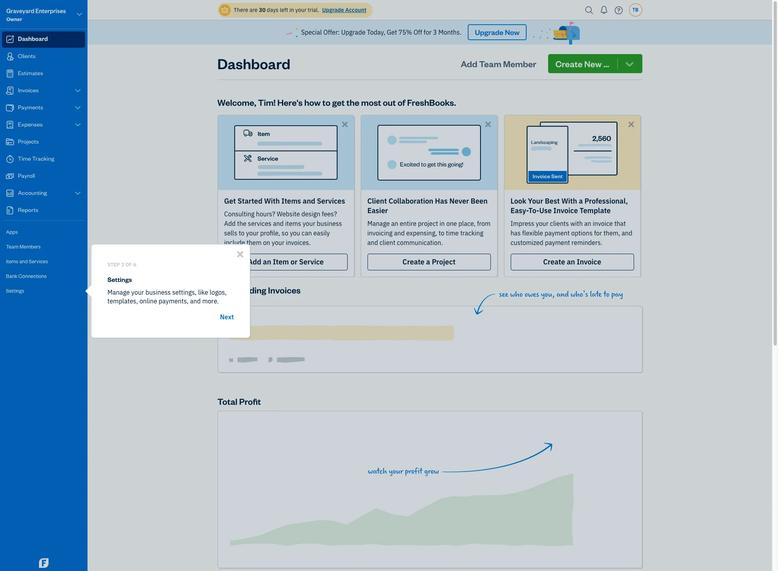 Task type: vqa. For each thing, say whether or not it's contained in the screenshot.
Add to the middle
yes



Task type: describe. For each thing, give the bounding box(es) containing it.
team inside add team member button
[[480, 58, 502, 69]]

on
[[263, 239, 270, 247]]

estimate image
[[5, 70, 15, 78]]

manage an entire project in one place, from invoicing and expensing, to time tracking and client communication.
[[368, 220, 491, 247]]

been
[[471, 197, 488, 206]]

owner
[[6, 16, 22, 22]]

them,
[[604, 229, 621, 237]]

templates,
[[108, 297, 138, 305]]

members
[[20, 244, 41, 250]]

clients
[[551, 220, 570, 228]]

can
[[302, 229, 312, 237]]

outstanding invoices
[[218, 285, 301, 296]]

and inside items and services link
[[19, 258, 28, 265]]

freshbooks image
[[37, 559, 50, 569]]

place,
[[459, 220, 476, 228]]

upgrade right "trial." at the left of page
[[322, 6, 344, 14]]

0 vertical spatial 3
[[434, 28, 437, 36]]

entire
[[400, 220, 417, 228]]

to inside the consulting hours? website design fees? add the services and items your business sells to your profile, so you can easily include them on your invoices.
[[239, 229, 245, 237]]

who's
[[571, 290, 589, 299]]

client
[[380, 239, 396, 247]]

flexible
[[523, 229, 544, 237]]

service
[[299, 258, 324, 267]]

invoice inside look your best with a professional, easy-to-use invoice template
[[554, 206, 579, 215]]

business inside the consulting hours? website design fees? add the services and items your business sells to your profile, so you can easily include them on your invoices.
[[317, 220, 342, 228]]

step
[[108, 261, 120, 268]]

team members link
[[2, 240, 85, 254]]

create a project link
[[368, 254, 491, 271]]

an for create an invoice
[[567, 258, 576, 267]]

manage for manage an entire project in one place, from invoicing and expensing, to time tracking and client communication.
[[368, 220, 390, 228]]

bank connections
[[6, 273, 47, 280]]

outstanding
[[218, 285, 267, 296]]

1 vertical spatial get
[[224, 197, 236, 206]]

dismiss image for look your best with a professional, easy-to-use invoice template
[[627, 120, 636, 129]]

the for services
[[237, 220, 247, 228]]

or
[[291, 258, 298, 267]]

see who owes you, and who's late to pay
[[500, 290, 624, 299]]

and inside the consulting hours? website design fees? add the services and items your business sells to your profile, so you can easily include them on your invoices.
[[273, 220, 284, 228]]

months.
[[439, 28, 462, 36]]

with inside look your best with a professional, easy-to-use invoice template
[[562, 197, 578, 206]]

upgrade now
[[475, 28, 520, 37]]

include
[[224, 239, 245, 247]]

off
[[414, 28, 423, 36]]

project
[[418, 220, 439, 228]]

left
[[280, 6, 288, 14]]

more.
[[202, 297, 219, 305]]

your inside impress your clients with an invoice that has flexible payment options for them, and customized payment reminders.
[[536, 220, 549, 228]]

30
[[259, 6, 266, 14]]

payments,
[[159, 297, 189, 305]]

tracking
[[461, 229, 484, 237]]

so
[[282, 229, 289, 237]]

the for most
[[347, 97, 360, 108]]

upgrade left now
[[475, 28, 504, 37]]

use
[[540, 206, 552, 215]]

enterprises
[[35, 7, 66, 15]]

logos,
[[210, 289, 227, 297]]

chevron large down image for invoice icon
[[74, 88, 82, 94]]

and inside manage your business settings, like logos, templates, online payments, and more.
[[190, 297, 201, 305]]

freshbooks.
[[407, 97, 456, 108]]

total profit
[[218, 396, 261, 407]]

get
[[333, 97, 345, 108]]

items and services
[[6, 258, 48, 265]]

1 vertical spatial chevron large down image
[[74, 105, 82, 111]]

1 vertical spatial invoice
[[577, 258, 602, 267]]

best
[[545, 197, 560, 206]]

welcome, tim! here's how to get the most out of freshbooks.
[[218, 97, 456, 108]]

impress your clients with an invoice that has flexible payment options for them, and customized payment reminders.
[[511, 220, 633, 247]]

0 horizontal spatial for
[[424, 28, 432, 36]]

started
[[238, 197, 263, 206]]

professional,
[[585, 197, 629, 206]]

consulting
[[224, 210, 255, 218]]

team members
[[6, 244, 41, 250]]

team inside team members link
[[6, 244, 19, 250]]

business inside manage your business settings, like logos, templates, online payments, and more.
[[146, 289, 171, 297]]

for inside impress your clients with an invoice that has flexible payment options for them, and customized payment reminders.
[[595, 229, 603, 237]]

customized
[[511, 239, 544, 247]]

an for add an item or service
[[263, 258, 271, 267]]

collaboration
[[389, 197, 434, 206]]

never
[[450, 197, 469, 206]]

that
[[615, 220, 626, 228]]

add for add team member
[[461, 58, 478, 69]]

settings link
[[2, 284, 85, 298]]

an for manage an entire project in one place, from invoicing and expensing, to time tracking and client communication.
[[392, 220, 399, 228]]

impress
[[511, 220, 535, 228]]

easier
[[368, 206, 388, 215]]

× button
[[237, 246, 244, 261]]

project
[[432, 258, 456, 267]]

your down design
[[303, 220, 316, 228]]

invoices.
[[286, 239, 311, 247]]

account
[[346, 6, 367, 14]]

client collaboration has never been easier
[[368, 197, 488, 215]]

template
[[580, 206, 611, 215]]

special offer: upgrade today, get 75% off for 3 months.
[[301, 28, 462, 36]]

next
[[220, 313, 234, 321]]

look your best with a professional, easy-to-use invoice template
[[511, 197, 629, 215]]

dashboard image
[[5, 35, 15, 43]]

you
[[290, 229, 300, 237]]

most
[[361, 97, 381, 108]]

website
[[277, 210, 300, 218]]

your left 'profit' in the bottom of the page
[[389, 467, 404, 477]]

to left 'pay'
[[604, 290, 610, 299]]

search image
[[584, 4, 596, 16]]

your inside manage your business settings, like logos, templates, online payments, and more.
[[131, 289, 144, 297]]

add an item or service link
[[224, 254, 348, 271]]

project image
[[5, 138, 15, 146]]



Task type: locate. For each thing, give the bounding box(es) containing it.
and up so
[[273, 220, 284, 228]]

apps
[[6, 229, 18, 235]]

0 vertical spatial for
[[424, 28, 432, 36]]

3 left of
[[121, 261, 124, 268]]

profit
[[405, 467, 423, 477]]

1 horizontal spatial create
[[544, 258, 566, 267]]

an right with
[[585, 220, 592, 228]]

0 vertical spatial a
[[579, 197, 583, 206]]

the inside the consulting hours? website design fees? add the services and items your business sells to your profile, so you can easily include them on your invoices.
[[237, 220, 247, 228]]

0 horizontal spatial the
[[237, 220, 247, 228]]

0 horizontal spatial manage
[[108, 289, 130, 297]]

an inside manage an entire project in one place, from invoicing and expensing, to time tracking and client communication.
[[392, 220, 399, 228]]

your left "trial." at the left of page
[[296, 6, 307, 14]]

1 horizontal spatial settings
[[108, 276, 132, 284]]

manage up invoicing
[[368, 220, 390, 228]]

services up fees?
[[317, 197, 345, 206]]

to left get
[[323, 97, 331, 108]]

reminders.
[[572, 239, 603, 247]]

special
[[301, 28, 322, 36]]

from
[[478, 220, 491, 228]]

upgrade
[[322, 6, 344, 14], [475, 28, 504, 37], [342, 28, 366, 36]]

fees?
[[322, 210, 337, 218]]

services
[[248, 220, 272, 228]]

late
[[591, 290, 602, 299]]

your
[[296, 6, 307, 14], [303, 220, 316, 228], [536, 220, 549, 228], [246, 229, 259, 237], [272, 239, 285, 247], [131, 289, 144, 297], [389, 467, 404, 477]]

1 vertical spatial 3
[[121, 261, 124, 268]]

an inside impress your clients with an invoice that has flexible payment options for them, and customized payment reminders.
[[585, 220, 592, 228]]

0 horizontal spatial settings
[[6, 288, 24, 294]]

1 vertical spatial manage
[[108, 289, 130, 297]]

and right you,
[[557, 290, 569, 299]]

one
[[447, 220, 457, 228]]

dismiss image
[[341, 120, 350, 129], [484, 120, 493, 129], [627, 120, 636, 129]]

consulting hours? website design fees? add the services and items your business sells to your profile, so you can easily include them on your invoices.
[[224, 210, 342, 247]]

1 horizontal spatial business
[[317, 220, 342, 228]]

an left entire at the right top of the page
[[392, 220, 399, 228]]

manage inside manage an entire project in one place, from invoicing and expensing, to time tracking and client communication.
[[368, 220, 390, 228]]

0 vertical spatial chevron large down image
[[74, 88, 82, 94]]

a
[[579, 197, 583, 206], [427, 258, 431, 267]]

chart image
[[5, 190, 15, 197]]

owes
[[525, 290, 540, 299]]

1 vertical spatial add
[[224, 220, 236, 228]]

1 payment from the top
[[545, 229, 570, 237]]

invoice image
[[5, 87, 15, 95]]

and up design
[[303, 197, 316, 206]]

chevron large down image
[[74, 88, 82, 94], [74, 122, 82, 128], [74, 190, 82, 197]]

1 horizontal spatial dismiss image
[[484, 120, 493, 129]]

2 with from the left
[[562, 197, 578, 206]]

1 vertical spatial items
[[6, 258, 18, 265]]

there are 30 days left in your trial. upgrade account
[[234, 6, 367, 14]]

upgrade right offer:
[[342, 28, 366, 36]]

0 vertical spatial the
[[347, 97, 360, 108]]

0 horizontal spatial get
[[224, 197, 236, 206]]

your up them
[[246, 229, 259, 237]]

create
[[403, 258, 425, 267], [544, 258, 566, 267]]

invoice down reminders.
[[577, 258, 602, 267]]

0 vertical spatial business
[[317, 220, 342, 228]]

1 horizontal spatial add
[[248, 258, 262, 267]]

add
[[461, 58, 478, 69], [224, 220, 236, 228], [248, 258, 262, 267]]

0 vertical spatial items
[[282, 197, 301, 206]]

manage up templates, at the left of the page
[[108, 289, 130, 297]]

get started with items and services
[[224, 197, 345, 206]]

with
[[264, 197, 280, 206], [562, 197, 578, 206]]

bank connections link
[[2, 270, 85, 283]]

your up online
[[131, 289, 144, 297]]

add team member
[[461, 58, 537, 69]]

1 vertical spatial business
[[146, 289, 171, 297]]

a inside look your best with a professional, easy-to-use invoice template
[[579, 197, 583, 206]]

0 horizontal spatial create
[[403, 258, 425, 267]]

expensing,
[[407, 229, 438, 237]]

see
[[500, 290, 509, 299]]

who
[[511, 290, 523, 299]]

2 horizontal spatial add
[[461, 58, 478, 69]]

1 vertical spatial team
[[6, 244, 19, 250]]

add inside the consulting hours? website design fees? add the services and items your business sells to your profile, so you can easily include them on your invoices.
[[224, 220, 236, 228]]

items
[[285, 220, 301, 228]]

1 vertical spatial in
[[440, 220, 445, 228]]

add an item or service
[[248, 258, 324, 267]]

create a project
[[403, 258, 456, 267]]

trial.
[[308, 6, 319, 14]]

in inside manage an entire project in one place, from invoicing and expensing, to time tracking and client communication.
[[440, 220, 445, 228]]

1 vertical spatial settings
[[6, 288, 24, 294]]

add inside "link"
[[248, 258, 262, 267]]

bank
[[6, 273, 17, 280]]

payment image
[[5, 104, 15, 112]]

1 horizontal spatial a
[[579, 197, 583, 206]]

2 dismiss image from the left
[[484, 120, 493, 129]]

0 vertical spatial team
[[480, 58, 502, 69]]

1 horizontal spatial the
[[347, 97, 360, 108]]

2 payment from the top
[[545, 239, 571, 247]]

1 vertical spatial the
[[237, 220, 247, 228]]

0 vertical spatial settings
[[108, 276, 132, 284]]

in left the one
[[440, 220, 445, 228]]

0 horizontal spatial add
[[224, 220, 236, 228]]

0 horizontal spatial services
[[29, 258, 48, 265]]

and down invoicing
[[368, 239, 378, 247]]

your right on
[[272, 239, 285, 247]]

with up hours? at the left top of the page
[[264, 197, 280, 206]]

and down like at the left bottom
[[190, 297, 201, 305]]

of
[[126, 261, 132, 268]]

and down team members
[[19, 258, 28, 265]]

an down reminders.
[[567, 258, 576, 267]]

0 horizontal spatial team
[[6, 244, 19, 250]]

watch
[[368, 467, 387, 477]]

0 horizontal spatial a
[[427, 258, 431, 267]]

settings inside main element
[[6, 288, 24, 294]]

with
[[571, 220, 583, 228]]

items inside items and services link
[[6, 258, 18, 265]]

create down communication.
[[403, 258, 425, 267]]

settings inside × dialog
[[108, 276, 132, 284]]

items
[[282, 197, 301, 206], [6, 258, 18, 265]]

3 chevron large down image from the top
[[74, 190, 82, 197]]

with right 'best'
[[562, 197, 578, 206]]

create an invoice
[[544, 258, 602, 267]]

0 vertical spatial payment
[[545, 229, 570, 237]]

0 vertical spatial chevron large down image
[[76, 10, 83, 19]]

for down invoice
[[595, 229, 603, 237]]

main element
[[0, 0, 108, 572]]

manage inside manage your business settings, like logos, templates, online payments, and more.
[[108, 289, 130, 297]]

1 vertical spatial for
[[595, 229, 603, 237]]

chevron large down image for expense icon
[[74, 122, 82, 128]]

crown image
[[221, 6, 229, 14]]

profile,
[[260, 229, 280, 237]]

1 horizontal spatial in
[[440, 220, 445, 228]]

1 horizontal spatial manage
[[368, 220, 390, 228]]

settings down step
[[108, 276, 132, 284]]

0 vertical spatial in
[[290, 6, 294, 14]]

1 dismiss image from the left
[[341, 120, 350, 129]]

1 vertical spatial chevron large down image
[[74, 122, 82, 128]]

next button
[[220, 313, 234, 321]]

upgrade account link
[[321, 6, 367, 14]]

and
[[303, 197, 316, 206], [273, 220, 284, 228], [394, 229, 405, 237], [622, 229, 633, 237], [368, 239, 378, 247], [19, 258, 28, 265], [557, 290, 569, 299], [190, 297, 201, 305]]

the right get
[[347, 97, 360, 108]]

1 with from the left
[[264, 197, 280, 206]]

add up sells
[[224, 220, 236, 228]]

3 inside × step 3 of 6
[[121, 261, 124, 268]]

design
[[302, 210, 321, 218]]

add inside button
[[461, 58, 478, 69]]

get
[[387, 28, 397, 36], [224, 197, 236, 206]]

profit
[[239, 396, 261, 407]]

invoice
[[554, 206, 579, 215], [577, 258, 602, 267]]

1 horizontal spatial services
[[317, 197, 345, 206]]

easily
[[314, 229, 330, 237]]

0 horizontal spatial items
[[6, 258, 18, 265]]

hours?
[[256, 210, 276, 218]]

0 horizontal spatial 3
[[121, 261, 124, 268]]

and down entire at the right top of the page
[[394, 229, 405, 237]]

settings,
[[172, 289, 197, 297]]

0 horizontal spatial in
[[290, 6, 294, 14]]

chevron large down image
[[76, 10, 83, 19], [74, 105, 82, 111]]

3 left months.
[[434, 28, 437, 36]]

communication.
[[397, 239, 443, 247]]

online
[[140, 297, 157, 305]]

sells
[[224, 229, 238, 237]]

dismiss image for client collaboration has never been easier
[[484, 120, 493, 129]]

1 vertical spatial services
[[29, 258, 48, 265]]

client image
[[5, 53, 15, 61]]

for right off
[[424, 28, 432, 36]]

to right sells
[[239, 229, 245, 237]]

3 dismiss image from the left
[[627, 120, 636, 129]]

watch your profit grow
[[368, 467, 439, 477]]

settings down bank
[[6, 288, 24, 294]]

2 horizontal spatial dismiss image
[[627, 120, 636, 129]]

and down that
[[622, 229, 633, 237]]

services inside main element
[[29, 258, 48, 265]]

business down fees?
[[317, 220, 342, 228]]

report image
[[5, 207, 15, 215]]

grow
[[425, 467, 439, 477]]

graveyard
[[6, 7, 34, 15]]

graveyard enterprises owner
[[6, 7, 66, 22]]

× step 3 of 6
[[108, 246, 244, 268]]

× dialog
[[91, 244, 250, 338]]

business up online
[[146, 289, 171, 297]]

1 chevron large down image from the top
[[74, 88, 82, 94]]

0 horizontal spatial dismiss image
[[341, 120, 350, 129]]

2 create from the left
[[544, 258, 566, 267]]

1 horizontal spatial team
[[480, 58, 502, 69]]

1 horizontal spatial with
[[562, 197, 578, 206]]

services down team members link
[[29, 258, 48, 265]]

the down consulting
[[237, 220, 247, 228]]

today,
[[367, 28, 386, 36]]

look
[[511, 197, 527, 206]]

get up consulting
[[224, 197, 236, 206]]

dashboard
[[218, 54, 291, 73]]

1 vertical spatial a
[[427, 258, 431, 267]]

2 vertical spatial add
[[248, 258, 262, 267]]

create for create a project
[[403, 258, 425, 267]]

0 horizontal spatial with
[[264, 197, 280, 206]]

items up bank
[[6, 258, 18, 265]]

0 vertical spatial manage
[[368, 220, 390, 228]]

and inside impress your clients with an invoice that has flexible payment options for them, and customized payment reminders.
[[622, 229, 633, 237]]

chevron large down image for chart image
[[74, 190, 82, 197]]

create for create an invoice
[[544, 258, 566, 267]]

invoice up clients
[[554, 206, 579, 215]]

now
[[505, 28, 520, 37]]

1 horizontal spatial for
[[595, 229, 603, 237]]

go to help image
[[613, 4, 626, 16]]

create up you,
[[544, 258, 566, 267]]

6
[[133, 261, 137, 268]]

member
[[504, 58, 537, 69]]

expense image
[[5, 121, 15, 129]]

like
[[198, 289, 208, 297]]

0 vertical spatial services
[[317, 197, 345, 206]]

in right left
[[290, 6, 294, 14]]

items and services link
[[2, 255, 85, 269]]

to left "time"
[[439, 229, 445, 237]]

items up website on the left top of page
[[282, 197, 301, 206]]

0 vertical spatial invoice
[[554, 206, 579, 215]]

connections
[[18, 273, 47, 280]]

easy-
[[511, 206, 529, 215]]

0 vertical spatial add
[[461, 58, 478, 69]]

them
[[247, 239, 262, 247]]

team down apps
[[6, 244, 19, 250]]

1 horizontal spatial 3
[[434, 28, 437, 36]]

an inside "link"
[[263, 258, 271, 267]]

0 horizontal spatial business
[[146, 289, 171, 297]]

add team member button
[[454, 54, 544, 73]]

add right × button
[[248, 258, 262, 267]]

to inside manage an entire project in one place, from invoicing and expensing, to time tracking and client communication.
[[439, 229, 445, 237]]

money image
[[5, 172, 15, 180]]

2 chevron large down image from the top
[[74, 122, 82, 128]]

team left member
[[480, 58, 502, 69]]

add down months.
[[461, 58, 478, 69]]

timer image
[[5, 155, 15, 163]]

a up template
[[579, 197, 583, 206]]

dismiss image for get started with items and services
[[341, 120, 350, 129]]

1 create from the left
[[403, 258, 425, 267]]

get left 75% at the top right of page
[[387, 28, 397, 36]]

of
[[398, 97, 406, 108]]

manage for manage your business settings, like logos, templates, online payments, and more.
[[108, 289, 130, 297]]

3
[[434, 28, 437, 36], [121, 261, 124, 268]]

1 vertical spatial payment
[[545, 239, 571, 247]]

0 vertical spatial get
[[387, 28, 397, 36]]

add for add an item or service
[[248, 258, 262, 267]]

the
[[347, 97, 360, 108], [237, 220, 247, 228]]

you,
[[541, 290, 555, 299]]

manage your business settings, like logos, templates, online payments, and more.
[[108, 289, 228, 305]]

time
[[446, 229, 459, 237]]

an left the 'item'
[[263, 258, 271, 267]]

your down use
[[536, 220, 549, 228]]

create an invoice link
[[511, 254, 634, 271]]

manage
[[368, 220, 390, 228], [108, 289, 130, 297]]

options
[[572, 229, 593, 237]]

1 horizontal spatial items
[[282, 197, 301, 206]]

a left project
[[427, 258, 431, 267]]

1 horizontal spatial get
[[387, 28, 397, 36]]

2 vertical spatial chevron large down image
[[74, 190, 82, 197]]



